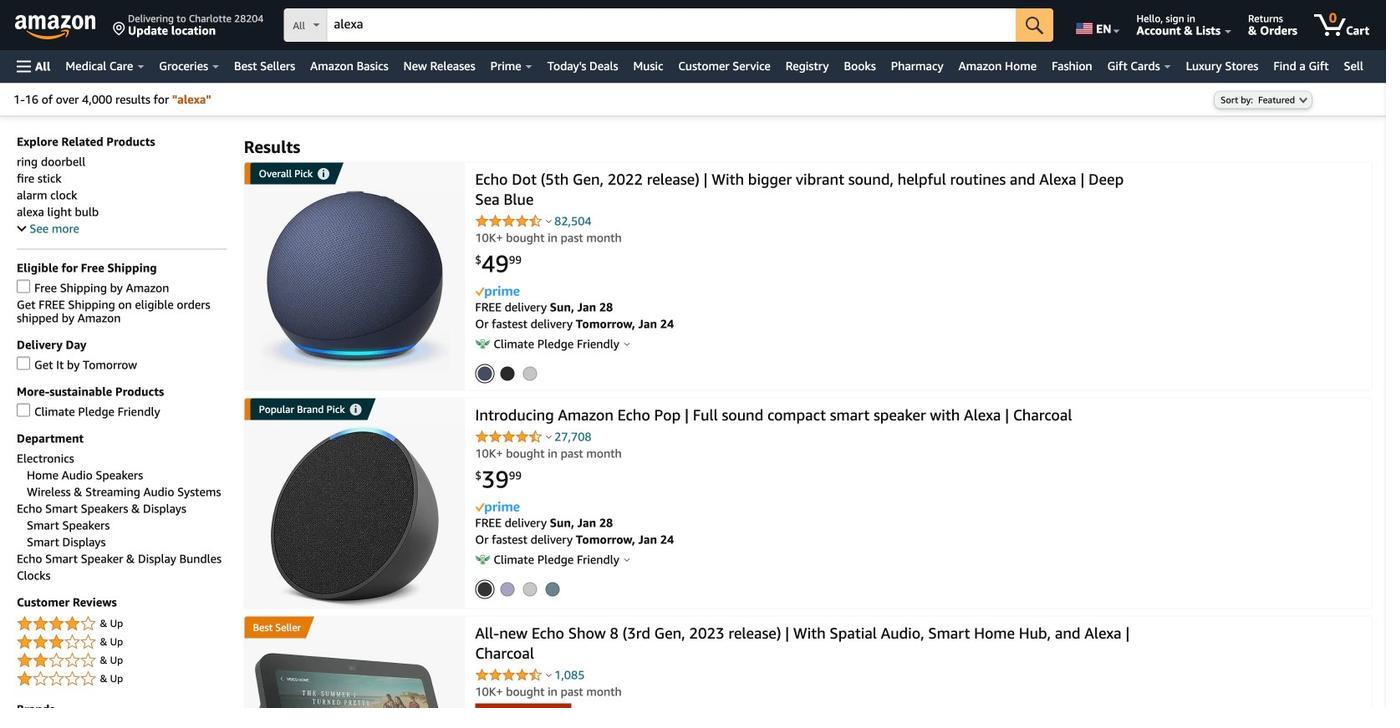 Task type: locate. For each thing, give the bounding box(es) containing it.
or fastest delivery tomorrow, jan 24 element for free delivery sun, jan 28 element related to amazon prime image corresponding to echo dot (5th gen, 2022 release) | with bigger vibrant sound, helpful routines and alexa | deep sea blue image
[[475, 317, 674, 331]]

2 or fastest delivery tomorrow, jan 24 element from the top
[[475, 532, 674, 546]]

2 stars & up element
[[17, 651, 227, 671]]

group
[[245, 617, 306, 638]]

2 checkbox image from the top
[[17, 357, 30, 370]]

navigation navigation
[[0, 0, 1386, 83]]

or fastest delivery tomorrow, jan 24 element
[[475, 317, 674, 331], [475, 532, 674, 546]]

1 vertical spatial or fastest delivery tomorrow, jan 24 element
[[475, 532, 674, 546]]

1 vertical spatial free delivery sun, jan 28 element
[[475, 516, 613, 530]]

popover image
[[624, 342, 630, 346], [546, 435, 552, 439], [624, 558, 630, 562], [546, 673, 552, 677]]

0 vertical spatial free delivery sun, jan 28 element
[[475, 300, 613, 314]]

1 checkbox image from the top
[[17, 280, 30, 293]]

free delivery sun, jan 28 element
[[475, 300, 613, 314], [475, 516, 613, 530]]

0 vertical spatial or fastest delivery tomorrow, jan 24 element
[[475, 317, 674, 331]]

extender expand image
[[17, 222, 26, 232]]

2 vertical spatial checkbox image
[[17, 403, 30, 417]]

1 vertical spatial amazon prime image
[[475, 502, 519, 514]]

None submit
[[1016, 8, 1054, 42]]

none submit inside the navigation navigation
[[1016, 8, 1054, 42]]

1 or fastest delivery tomorrow, jan 24 element from the top
[[475, 317, 674, 331]]

0 vertical spatial checkbox image
[[17, 280, 30, 293]]

checkbox image
[[17, 280, 30, 293], [17, 357, 30, 370], [17, 403, 30, 417]]

or fastest delivery tomorrow, jan 24 element for free delivery sun, jan 28 element for introducing amazon echo pop | full sound compact smart speaker with alexa | charcoal image's amazon prime image
[[475, 532, 674, 546]]

0 vertical spatial amazon prime image
[[475, 286, 519, 299]]

all-new echo show 8 (3rd gen, 2023 release) | with spatial audio, smart home hub, and alexa | charcoal image
[[251, 653, 458, 708]]

2 free delivery sun, jan 28 element from the top
[[475, 516, 613, 530]]

1 amazon prime image from the top
[[475, 286, 519, 299]]

1 free delivery sun, jan 28 element from the top
[[475, 300, 613, 314]]

1 vertical spatial checkbox image
[[17, 357, 30, 370]]

amazon prime image
[[475, 286, 519, 299], [475, 502, 519, 514]]

None search field
[[284, 8, 1054, 43]]

free delivery sun, jan 28 element for introducing amazon echo pop | full sound compact smart speaker with alexa | charcoal image's amazon prime image
[[475, 516, 613, 530]]

2 amazon prime image from the top
[[475, 502, 519, 514]]



Task type: vqa. For each thing, say whether or not it's contained in the screenshot.
2 Stars & Up element
yes



Task type: describe. For each thing, give the bounding box(es) containing it.
amazon prime image for introducing amazon echo pop | full sound compact smart speaker with alexa | charcoal image
[[475, 502, 519, 514]]

amazon image
[[15, 15, 96, 40]]

Search Amazon text field
[[327, 9, 1016, 41]]

4 stars & up element
[[17, 614, 227, 634]]

none search field inside the navigation navigation
[[284, 8, 1054, 43]]

dropdown image
[[1299, 97, 1308, 103]]

free delivery sun, jan 28 element for amazon prime image corresponding to echo dot (5th gen, 2022 release) | with bigger vibrant sound, helpful routines and alexa | deep sea blue image
[[475, 300, 613, 314]]

1 star & up element
[[17, 669, 227, 689]]

introducing amazon echo pop | full sound compact smart speaker with alexa | charcoal image
[[270, 426, 440, 608]]

3 checkbox image from the top
[[17, 403, 30, 417]]

popover image
[[546, 219, 552, 223]]

amazon prime image for echo dot (5th gen, 2022 release) | with bigger vibrant sound, helpful routines and alexa | deep sea blue image
[[475, 286, 519, 299]]

3 stars & up element
[[17, 632, 227, 653]]

echo dot (5th gen, 2022 release) | with bigger vibrant sound, helpful routines and alexa | deep sea blue image
[[260, 190, 450, 372]]



